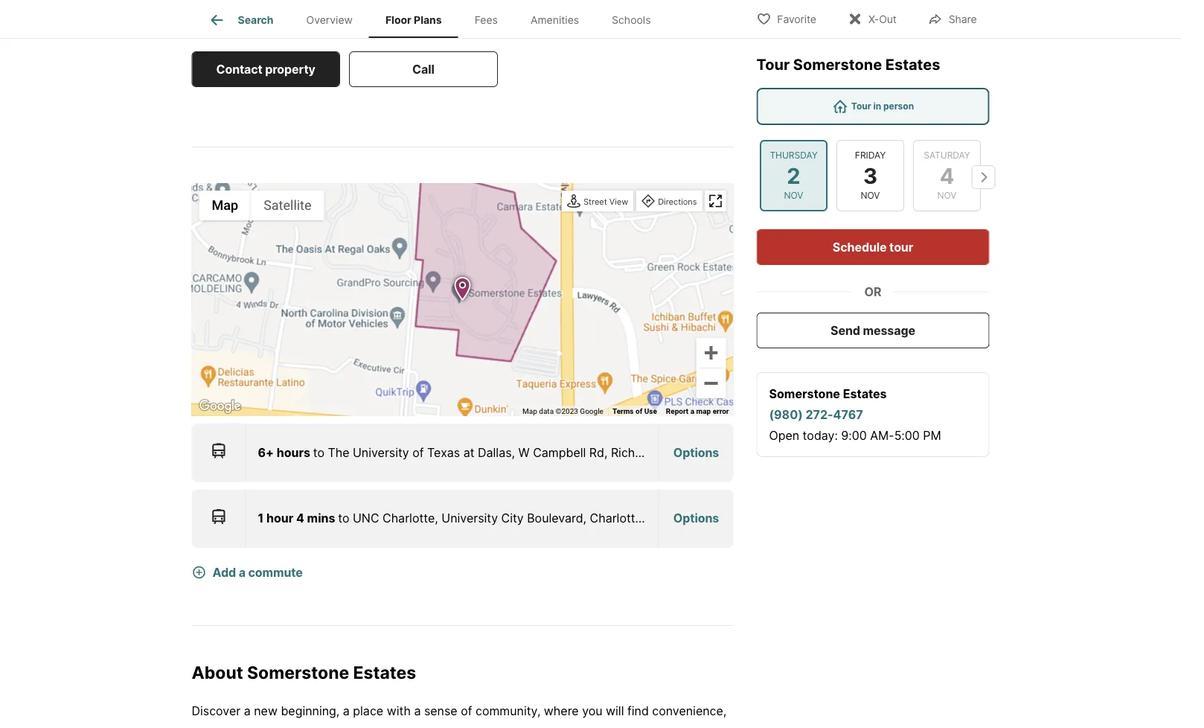 Task type: locate. For each thing, give the bounding box(es) containing it.
amenities tab
[[514, 2, 596, 38]]

to
[[313, 446, 325, 460], [338, 512, 350, 526]]

5:00
[[895, 428, 920, 443]]

somerstone up tour in person list box at the right of page
[[794, 55, 882, 74]]

tour inside option
[[852, 101, 872, 112]]

of
[[636, 407, 643, 416], [413, 446, 424, 460], [461, 704, 472, 719]]

usa right tx,
[[703, 446, 727, 460]]

menu bar
[[199, 191, 324, 221]]

map data ©2023 google
[[523, 407, 604, 416]]

0 vertical spatial tour
[[757, 55, 790, 74]]

nov down "2"
[[784, 190, 803, 201]]

0 horizontal spatial usa
[[673, 512, 698, 526]]

saturday
[[924, 150, 970, 161]]

schools
[[612, 14, 651, 26]]

the
[[328, 446, 350, 460]]

usa right nc,
[[673, 512, 698, 526]]

0 vertical spatial somerstone
[[794, 55, 882, 74]]

4
[[940, 163, 954, 189], [296, 512, 304, 526]]

somerstone for tour somerstone estates
[[794, 55, 882, 74]]

options button for richardson,
[[659, 426, 734, 480]]

options button down the report a map error 'link'
[[659, 426, 734, 480]]

to left unc
[[338, 512, 350, 526]]

floor
[[386, 14, 412, 26]]

map button
[[199, 191, 251, 221]]

nov inside thursday 2 nov
[[784, 190, 803, 201]]

nov inside saturday 4 nov
[[938, 190, 957, 201]]

©2023
[[556, 407, 578, 416]]

1 horizontal spatial to
[[338, 512, 350, 526]]

1 vertical spatial university
[[442, 512, 498, 526]]

overview tab
[[290, 2, 369, 38]]

directions button
[[638, 192, 701, 212]]

plans?
[[400, 23, 443, 39]]

charlotte, right unc
[[383, 512, 438, 526]]

a inside button
[[239, 565, 246, 580]]

1 nov from the left
[[784, 190, 803, 201]]

nov down 3
[[861, 190, 880, 201]]

estates for about somerstone estates
[[353, 662, 416, 683]]

tour down favorite "button" in the top of the page
[[757, 55, 790, 74]]

1 horizontal spatial of
[[461, 704, 472, 719]]

university
[[353, 446, 409, 460], [442, 512, 498, 526]]

terms of use
[[613, 407, 657, 416]]

estates up the person
[[886, 55, 941, 74]]

0 vertical spatial to
[[313, 446, 325, 460]]

somerstone up (980) 272-4767 link
[[770, 386, 841, 401]]

favorite button
[[744, 3, 829, 34]]

1 vertical spatial options button
[[659, 492, 734, 546]]

x-out
[[869, 13, 897, 26]]

tour left in
[[852, 101, 872, 112]]

1 vertical spatial tour
[[852, 101, 872, 112]]

error
[[713, 407, 729, 416]]

floor plans tab
[[369, 2, 458, 38]]

add
[[213, 565, 236, 580]]

university left city
[[442, 512, 498, 526]]

you
[[582, 704, 603, 719]]

map left 'satellite'
[[212, 198, 238, 214]]

in
[[874, 101, 882, 112]]

a right have
[[228, 23, 236, 39]]

options
[[674, 446, 719, 460], [674, 512, 719, 526]]

0 horizontal spatial map
[[212, 198, 238, 214]]

1 vertical spatial 4
[[296, 512, 304, 526]]

discover
[[192, 704, 241, 719]]

0 vertical spatial estates
[[886, 55, 941, 74]]

saturday 4 nov
[[924, 150, 970, 201]]

map left data
[[523, 407, 537, 416]]

2 horizontal spatial nov
[[938, 190, 957, 201]]

1 horizontal spatial tour
[[852, 101, 872, 112]]

map inside popup button
[[212, 198, 238, 214]]

1 options button from the top
[[659, 426, 734, 480]]

nov for 2
[[784, 190, 803, 201]]

options down the report a map error 'link'
[[674, 446, 719, 460]]

0 vertical spatial of
[[636, 407, 643, 416]]

2 vertical spatial estates
[[353, 662, 416, 683]]

somerstone inside somerstone estates (980) 272-4767 open today: 9:00 am-5:00 pm
[[770, 386, 841, 401]]

nov
[[784, 190, 803, 201], [861, 190, 880, 201], [938, 190, 957, 201]]

1 horizontal spatial usa
[[703, 446, 727, 460]]

street view
[[584, 197, 629, 207]]

estates up with
[[353, 662, 416, 683]]

google image
[[195, 397, 245, 416]]

3 nov from the left
[[938, 190, 957, 201]]

a for report
[[691, 407, 695, 416]]

0 vertical spatial map
[[212, 198, 238, 214]]

the
[[341, 23, 363, 39]]

nov inside friday 3 nov
[[861, 190, 880, 201]]

mins
[[307, 512, 335, 526]]

0 vertical spatial options button
[[659, 426, 734, 480]]

1 vertical spatial estates
[[843, 386, 887, 401]]

a left the new
[[244, 704, 251, 719]]

nov down saturday
[[938, 190, 957, 201]]

tab list containing search
[[192, 0, 679, 38]]

2 options button from the top
[[659, 492, 734, 546]]

0 horizontal spatial tour
[[757, 55, 790, 74]]

1 vertical spatial to
[[338, 512, 350, 526]]

1 horizontal spatial university
[[442, 512, 498, 526]]

1 horizontal spatial 4
[[940, 163, 954, 189]]

0 vertical spatial university
[[353, 446, 409, 460]]

x-
[[869, 13, 880, 26]]

map region
[[134, 122, 896, 503]]

2 options from the top
[[674, 512, 719, 526]]

2 horizontal spatial of
[[636, 407, 643, 416]]

convenience,
[[653, 704, 727, 719]]

0 horizontal spatial of
[[413, 446, 424, 460]]

1 options from the top
[[674, 446, 719, 460]]

tour in person list box
[[757, 88, 990, 125]]

0 vertical spatial options
[[674, 446, 719, 460]]

1 vertical spatial somerstone
[[770, 386, 841, 401]]

1 horizontal spatial charlotte,
[[590, 512, 646, 526]]

university right the
[[353, 446, 409, 460]]

next image
[[972, 165, 996, 189]]

estates
[[886, 55, 941, 74], [843, 386, 887, 401], [353, 662, 416, 683]]

property
[[265, 62, 316, 77]]

map
[[212, 198, 238, 214], [523, 407, 537, 416]]

somerstone
[[794, 55, 882, 74], [770, 386, 841, 401], [247, 662, 349, 683]]

2 vertical spatial somerstone
[[247, 662, 349, 683]]

where
[[544, 704, 579, 719]]

1 vertical spatial options
[[674, 512, 719, 526]]

richardson,
[[611, 446, 677, 460]]

options for richardson,
[[674, 446, 719, 460]]

have a question about the floor plans?
[[192, 23, 443, 39]]

thursday
[[770, 150, 818, 161]]

2 vertical spatial of
[[461, 704, 472, 719]]

tour
[[757, 55, 790, 74], [852, 101, 872, 112]]

options right nc,
[[674, 512, 719, 526]]

to left the
[[313, 446, 325, 460]]

a for add
[[239, 565, 246, 580]]

0 vertical spatial usa
[[703, 446, 727, 460]]

message
[[863, 323, 916, 338]]

somerstone for about somerstone estates
[[247, 662, 349, 683]]

google
[[580, 407, 604, 416]]

somerstone estates (980) 272-4767 open today: 9:00 am-5:00 pm
[[770, 386, 942, 443]]

options button
[[659, 426, 734, 480], [659, 492, 734, 546]]

charlotte, left nc,
[[590, 512, 646, 526]]

2 nov from the left
[[861, 190, 880, 201]]

estates for tour somerstone estates
[[886, 55, 941, 74]]

report a map error
[[666, 407, 729, 416]]

view
[[610, 197, 629, 207]]

contact
[[216, 62, 263, 77]]

4 down saturday
[[940, 163, 954, 189]]

4 right hour
[[296, 512, 304, 526]]

estates up 4767
[[843, 386, 887, 401]]

of right sense
[[461, 704, 472, 719]]

options button down tx,
[[659, 492, 734, 546]]

6+
[[258, 446, 274, 460]]

0 horizontal spatial nov
[[784, 190, 803, 201]]

tab list
[[192, 0, 679, 38]]

a right add
[[239, 565, 246, 580]]

1 horizontal spatial nov
[[861, 190, 880, 201]]

nov for 4
[[938, 190, 957, 201]]

options button for usa
[[659, 492, 734, 546]]

1
[[258, 512, 264, 526]]

0 vertical spatial 4
[[940, 163, 954, 189]]

friday 3 nov
[[855, 150, 886, 201]]

community,
[[476, 704, 541, 719]]

a for discover
[[244, 704, 251, 719]]

schools tab
[[596, 2, 668, 38]]

beginning,
[[281, 704, 340, 719]]

0 horizontal spatial charlotte,
[[383, 512, 438, 526]]

have
[[192, 23, 225, 39]]

1 horizontal spatial map
[[523, 407, 537, 416]]

a left map
[[691, 407, 695, 416]]

of left use in the right of the page
[[636, 407, 643, 416]]

of left texas
[[413, 446, 424, 460]]

a
[[228, 23, 236, 39], [691, 407, 695, 416], [239, 565, 246, 580], [244, 704, 251, 719], [343, 704, 350, 719], [414, 704, 421, 719]]

somerstone up beginning,
[[247, 662, 349, 683]]

1 vertical spatial map
[[523, 407, 537, 416]]

share
[[949, 13, 977, 26]]

about
[[300, 23, 338, 39]]



Task type: describe. For each thing, give the bounding box(es) containing it.
report
[[666, 407, 689, 416]]

dallas,
[[478, 446, 515, 460]]

place
[[353, 704, 384, 719]]

at
[[464, 446, 475, 460]]

or
[[865, 284, 882, 299]]

campbell
[[533, 446, 586, 460]]

a for have
[[228, 23, 236, 39]]

0 horizontal spatial university
[[353, 446, 409, 460]]

map for map
[[212, 198, 238, 214]]

call link
[[349, 52, 498, 87]]

tour in person
[[852, 101, 914, 112]]

1 vertical spatial of
[[413, 446, 424, 460]]

send
[[831, 323, 861, 338]]

6+ hours to the university of texas at dallas, w campbell rd, richardson, tx, usa
[[258, 446, 727, 460]]

satellite button
[[251, 191, 324, 221]]

add a commute
[[213, 565, 303, 580]]

fees
[[475, 14, 498, 26]]

thursday 2 nov
[[770, 150, 818, 201]]

texas
[[427, 446, 460, 460]]

tour for tour somerstone estates
[[757, 55, 790, 74]]

tour somerstone estates
[[757, 55, 941, 74]]

fees tab
[[458, 2, 514, 38]]

options for usa
[[674, 512, 719, 526]]

terms
[[613, 407, 634, 416]]

commute
[[248, 565, 303, 580]]

2
[[787, 163, 801, 189]]

1 hour 4 mins to unc charlotte, university city boulevard, charlotte, nc, usa
[[258, 512, 698, 526]]

share button
[[916, 3, 990, 34]]

a left place
[[343, 704, 350, 719]]

directions
[[658, 197, 697, 207]]

question
[[239, 23, 297, 39]]

am-
[[871, 428, 895, 443]]

about somerstone estates
[[192, 662, 416, 683]]

use
[[645, 407, 657, 416]]

hours
[[277, 446, 310, 460]]

data
[[539, 407, 554, 416]]

tour for tour in person
[[852, 101, 872, 112]]

satellite
[[264, 198, 312, 214]]

contact property button
[[192, 52, 340, 87]]

nov for 3
[[861, 190, 880, 201]]

call
[[413, 62, 435, 77]]

plans
[[414, 14, 442, 26]]

0 horizontal spatial to
[[313, 446, 325, 460]]

contact property
[[216, 62, 316, 77]]

menu bar containing map
[[199, 191, 324, 221]]

with
[[387, 704, 411, 719]]

person
[[884, 101, 914, 112]]

overview
[[306, 14, 353, 26]]

schedule tour
[[833, 240, 914, 254]]

4767
[[834, 407, 864, 422]]

floor plans
[[386, 14, 442, 26]]

map
[[697, 407, 711, 416]]

(980)
[[770, 407, 803, 422]]

boulevard,
[[527, 512, 587, 526]]

discover a new beginning, a place with a sense of community, where you will find convenience,
[[192, 704, 727, 719]]

floor
[[366, 23, 396, 39]]

search link
[[208, 11, 274, 29]]

tour
[[890, 240, 914, 254]]

tx,
[[681, 446, 699, 460]]

send message
[[831, 323, 916, 338]]

nc,
[[649, 512, 670, 526]]

amenities
[[531, 14, 579, 26]]

find
[[628, 704, 649, 719]]

street
[[584, 197, 607, 207]]

2 charlotte, from the left
[[590, 512, 646, 526]]

favorite
[[778, 13, 817, 26]]

rd,
[[590, 446, 608, 460]]

tour in person option
[[757, 88, 990, 125]]

1 vertical spatial usa
[[673, 512, 698, 526]]

sense
[[424, 704, 458, 719]]

unc
[[353, 512, 379, 526]]

friday
[[855, 150, 886, 161]]

open
[[770, 428, 800, 443]]

new
[[254, 704, 278, 719]]

will
[[606, 704, 624, 719]]

report a map error link
[[666, 407, 729, 416]]

about
[[192, 662, 243, 683]]

schedule
[[833, 240, 887, 254]]

street view button
[[564, 192, 632, 212]]

4 inside saturday 4 nov
[[940, 163, 954, 189]]

of inside discover a new beginning, a place with a sense of community, where you will find convenience,
[[461, 704, 472, 719]]

1 charlotte, from the left
[[383, 512, 438, 526]]

schedule tour button
[[757, 229, 990, 265]]

search
[[238, 14, 274, 26]]

0 horizontal spatial 4
[[296, 512, 304, 526]]

call button
[[349, 52, 498, 87]]

map for map data ©2023 google
[[523, 407, 537, 416]]

estates inside somerstone estates (980) 272-4767 open today: 9:00 am-5:00 pm
[[843, 386, 887, 401]]

(980) 272-4767 link
[[770, 407, 864, 422]]

a right with
[[414, 704, 421, 719]]

send message button
[[757, 313, 990, 348]]

w
[[519, 446, 530, 460]]

272-
[[806, 407, 834, 422]]

9:00
[[842, 428, 867, 443]]

out
[[880, 13, 897, 26]]



Task type: vqa. For each thing, say whether or not it's contained in the screenshot.
Have
yes



